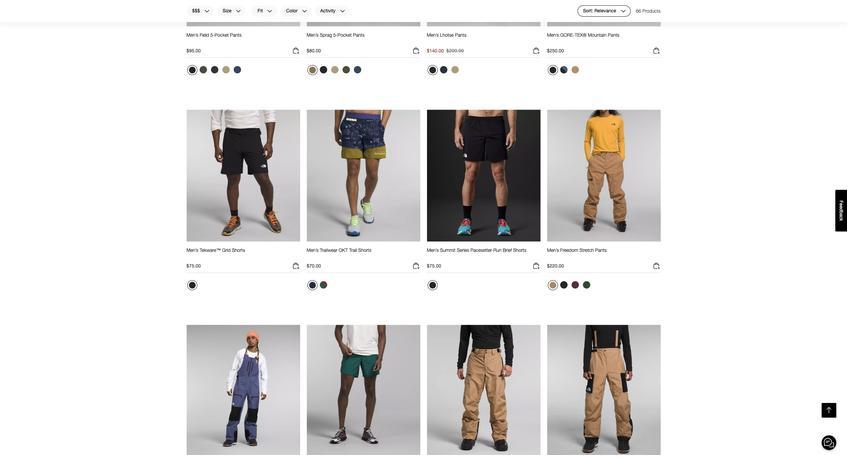Task type: describe. For each thing, give the bounding box(es) containing it.
k
[[839, 219, 844, 221]]

f e e d b a c k
[[839, 201, 844, 221]]

lhotse
[[440, 32, 454, 38]]

shady blue image for men's field 5-pocket pants
[[234, 66, 241, 74]]

5- for field
[[210, 32, 215, 38]]

$75.00 button for pacesetter
[[427, 262, 540, 273]]

men's tekware™ grid shorts button
[[187, 247, 245, 260]]

b
[[839, 211, 844, 214]]

utility brown image
[[309, 67, 316, 74]]

trail
[[349, 247, 357, 253]]

Asphalt Grey radio
[[209, 64, 220, 75]]

men's trailwear okt trail shorts button
[[307, 247, 371, 260]]

men's sprag 5-pocket pants
[[307, 32, 365, 38]]

men's for men's summit series pacesetter run brief shorts
[[427, 247, 439, 253]]

f e e d b a c k button
[[836, 190, 847, 232]]

66 products status
[[636, 5, 661, 17]]

khaki stone image for men's sprag 5-pocket pants
[[331, 66, 338, 74]]

66 products
[[636, 8, 661, 14]]

$220.00 button
[[547, 262, 661, 273]]

run
[[493, 247, 502, 253]]

men's gore-tex® mountain pants button
[[547, 32, 620, 44]]

trailwear
[[320, 247, 337, 253]]

men's tekware™ grid shorts
[[187, 247, 245, 253]]

Pine Needle radio
[[581, 280, 592, 291]]

men's lhotse pants image
[[427, 0, 540, 27]]

boysenberry image
[[572, 282, 579, 289]]

men's dawnstrike gore-tex® pants image
[[427, 325, 540, 456]]

1 khaki stone radio from the left
[[221, 64, 231, 75]]

$80.00 button
[[307, 47, 420, 58]]

men's freedom stretch pants
[[547, 247, 607, 253]]

TNF Black Denim radio
[[548, 65, 558, 75]]

men's gore-tex® mountain pants image
[[547, 0, 661, 27]]

men's for men's freedom stretch pants
[[547, 247, 559, 253]]

brief
[[503, 247, 512, 253]]

$75.00 for tekware™
[[187, 263, 201, 269]]

$140.00
[[427, 48, 444, 53]]

men's for men's trailwear okt trail shorts
[[307, 247, 319, 253]]

size button
[[217, 5, 246, 17]]

$70.00 button
[[307, 262, 420, 273]]

$250.00
[[547, 48, 564, 53]]

products
[[643, 8, 661, 14]]

men's field 5-pocket pants
[[187, 32, 242, 38]]

2 shorts from the left
[[358, 247, 371, 253]]

pants right the stretch
[[595, 247, 607, 253]]

pocket for field
[[215, 32, 229, 38]]

men's summit series pacesetter run brief shorts button
[[427, 247, 526, 260]]

2 e from the top
[[839, 206, 844, 209]]

tekware™
[[200, 247, 221, 253]]

new taupe green image for new taupe green option
[[200, 66, 207, 74]]

Utility Brown radio
[[307, 65, 317, 75]]

d
[[839, 209, 844, 211]]

tnf black image for $220.00
[[560, 282, 568, 289]]

a
[[839, 214, 844, 216]]

mountain
[[588, 32, 607, 38]]

66
[[636, 8, 641, 14]]

2 khaki stone radio from the left
[[450, 64, 460, 75]]

summit navy image
[[440, 66, 447, 74]]

color button
[[281, 5, 312, 17]]

men's summit series pacesetter run brief shorts image
[[427, 109, 540, 242]]

Shady Blue radio
[[352, 64, 363, 75]]

tnf black denim image
[[550, 67, 556, 74]]

$$$
[[192, 8, 200, 14]]

color
[[286, 8, 298, 14]]

summit
[[440, 247, 456, 253]]

Brandy Brown/Forest Fern radio
[[318, 280, 329, 291]]

sort: relevance
[[583, 8, 616, 14]]

f
[[839, 201, 844, 203]]

freedom
[[560, 247, 578, 253]]

men's summit series pacesetter run brief shorts
[[427, 247, 526, 253]]

$75.00 for summit
[[427, 263, 441, 269]]

series
[[457, 247, 469, 253]]

size
[[223, 8, 232, 14]]

c
[[839, 216, 844, 219]]

$75.00 button for shorts
[[187, 262, 300, 273]]

field
[[200, 32, 209, 38]]



Task type: locate. For each thing, give the bounding box(es) containing it.
$220.00
[[547, 263, 564, 269]]

1 vertical spatial tnf black image
[[560, 282, 568, 289]]

New Taupe Green radio
[[341, 64, 351, 75]]

shady blue image inside radio
[[354, 66, 361, 74]]

$choose color$ option group
[[187, 64, 243, 78], [307, 64, 364, 78], [427, 64, 461, 78], [547, 64, 581, 78], [307, 280, 329, 293], [547, 280, 593, 293]]

pants inside button
[[353, 32, 365, 38]]

men's gore-tex® mountain pants
[[547, 32, 620, 38]]

pocket inside button
[[338, 32, 352, 38]]

pants right mountain
[[608, 32, 620, 38]]

shorts
[[232, 247, 245, 253], [358, 247, 371, 253], [513, 247, 526, 253]]

pants
[[230, 32, 242, 38], [353, 32, 365, 38], [455, 32, 467, 38], [608, 32, 620, 38], [595, 247, 607, 253]]

men's for men's sprag 5-pocket pants
[[307, 32, 319, 38]]

tnf black image right "utility brown" image
[[320, 66, 327, 74]]

men's lhotse pants
[[427, 32, 467, 38]]

1 new taupe green image from the left
[[200, 66, 207, 74]]

men's left lhotse
[[427, 32, 439, 38]]

0 horizontal spatial $75.00 button
[[187, 262, 300, 273]]

$70.00
[[307, 263, 321, 269]]

brandy brown/forest fern image
[[320, 282, 327, 289]]

e up b
[[839, 206, 844, 209]]

men's field 5-pocket pants button
[[187, 32, 242, 44]]

men's left gore-
[[547, 32, 559, 38]]

pocket
[[215, 32, 229, 38], [338, 32, 352, 38]]

shorts right brief
[[513, 247, 526, 253]]

1 pocket from the left
[[215, 32, 229, 38]]

pocket for sprag
[[338, 32, 352, 38]]

men's sidecut gore-tex® pants image
[[547, 325, 661, 456]]

tnf black image for $80.00
[[320, 66, 327, 74]]

men's freedom stretch pants button
[[547, 247, 607, 260]]

2 horizontal spatial shorts
[[513, 247, 526, 253]]

0 horizontal spatial new taupe green image
[[200, 66, 207, 74]]

sort:
[[583, 8, 593, 14]]

tnf black image
[[189, 67, 196, 74], [429, 67, 436, 74], [189, 282, 196, 289], [429, 282, 436, 289]]

new taupe green image right khaki stone option
[[342, 66, 350, 74]]

back to top image
[[825, 406, 833, 415]]

1 horizontal spatial shady blue image
[[354, 66, 361, 74]]

men's inside button
[[307, 32, 319, 38]]

1 shady blue image from the left
[[234, 66, 241, 74]]

shady blue image right new taupe green radio at the top of page
[[354, 66, 361, 74]]

$choose color$ option group for freedom
[[547, 280, 593, 293]]

activity
[[320, 8, 336, 14]]

0 horizontal spatial khaki stone image
[[222, 66, 230, 74]]

pants up $80.00 dropdown button
[[353, 32, 365, 38]]

pocket inside button
[[215, 32, 229, 38]]

1 e from the top
[[839, 203, 844, 206]]

men's sprag 5-pocket pants image
[[307, 0, 420, 27]]

khaki stone radio right summit navy "image" at the top
[[450, 64, 460, 75]]

Shady Blue radio
[[232, 64, 243, 75]]

men's freedom stretch pants image
[[547, 109, 661, 242]]

tnf black image right "almond butter" icon
[[560, 282, 568, 289]]

men's tekware™ grid shorts image
[[187, 109, 300, 242]]

pants for men's gore-tex® mountain pants
[[608, 32, 620, 38]]

Almond Butter radio
[[548, 281, 558, 291]]

e
[[839, 203, 844, 206], [839, 206, 844, 209]]

TNF Black radio
[[318, 64, 329, 75], [187, 65, 197, 75], [428, 65, 438, 75], [187, 281, 197, 291], [428, 281, 438, 291]]

tex®
[[575, 32, 587, 38]]

0 horizontal spatial $75.00
[[187, 263, 201, 269]]

almond butter image
[[550, 282, 556, 289]]

$200.00
[[447, 48, 464, 53]]

pine needle image
[[583, 282, 590, 289]]

0 horizontal spatial tnf black image
[[320, 66, 327, 74]]

$$$ button
[[187, 5, 214, 17]]

$choose color$ option group for sprag
[[307, 64, 364, 78]]

men's left summit at bottom right
[[427, 247, 439, 253]]

$75.00 button down grid on the left
[[187, 262, 300, 273]]

2 horizontal spatial khaki stone image
[[451, 66, 459, 74]]

0 vertical spatial tnf black image
[[320, 66, 327, 74]]

2 pocket from the left
[[338, 32, 352, 38]]

almond butter monogram print image
[[572, 66, 579, 74]]

khaki stone image right summit navy "image" at the top
[[451, 66, 459, 74]]

men's up $70.00 on the bottom
[[307, 247, 319, 253]]

new taupe green image inside option
[[200, 66, 207, 74]]

5- for sprag
[[333, 32, 338, 38]]

0 horizontal spatial shady blue image
[[234, 66, 241, 74]]

2 5- from the left
[[333, 32, 338, 38]]

$250.00 button
[[547, 47, 661, 58]]

men's left sprag
[[307, 32, 319, 38]]

0 horizontal spatial khaki stone radio
[[221, 64, 231, 75]]

$80.00
[[307, 48, 321, 53]]

men's for men's lhotse pants
[[427, 32, 439, 38]]

fit button
[[251, 5, 278, 17]]

1 horizontal spatial tnf black image
[[560, 282, 568, 289]]

$choose color$ option group for trailwear
[[307, 280, 329, 293]]

shorts right 'trail'
[[358, 247, 371, 253]]

shady blue image down $95.00 dropdown button
[[234, 66, 241, 74]]

2 $75.00 button from the left
[[427, 262, 540, 273]]

$choose color$ option group for gore-
[[547, 64, 581, 78]]

3 khaki stone image from the left
[[451, 66, 459, 74]]

New Taupe Green radio
[[198, 64, 209, 75]]

Denim Blue/TNF Black radio
[[559, 64, 569, 75]]

Boysenberry radio
[[570, 280, 581, 291]]

shady blue image for men's sprag 5-pocket pants
[[354, 66, 361, 74]]

1 5- from the left
[[210, 32, 215, 38]]

men's left tekware™
[[187, 247, 198, 253]]

1 horizontal spatial $75.00 button
[[427, 262, 540, 273]]

new taupe green image left asphalt grey icon
[[200, 66, 207, 74]]

1 horizontal spatial khaki stone image
[[331, 66, 338, 74]]

khaki stone image left new taupe green radio at the top of page
[[331, 66, 338, 74]]

tnf black image inside radio
[[560, 282, 568, 289]]

shady blue image
[[234, 66, 241, 74], [354, 66, 361, 74]]

2 khaki stone image from the left
[[331, 66, 338, 74]]

men's up '$220.00'
[[547, 247, 559, 253]]

sprag
[[320, 32, 332, 38]]

tnf black image
[[320, 66, 327, 74], [560, 282, 568, 289]]

1 horizontal spatial shorts
[[358, 247, 371, 253]]

summit navy nature remix print image
[[309, 282, 316, 289]]

grid
[[222, 247, 231, 253]]

khaki stone radio right the asphalt grey option
[[221, 64, 231, 75]]

pants up $95.00 dropdown button
[[230, 32, 242, 38]]

1 horizontal spatial pocket
[[338, 32, 352, 38]]

5-
[[210, 32, 215, 38], [333, 32, 338, 38]]

pocket right field
[[215, 32, 229, 38]]

men's limitless run shorts image
[[307, 325, 420, 456]]

Khaki Stone radio
[[221, 64, 231, 75], [450, 64, 460, 75]]

$75.00 button
[[187, 262, 300, 273], [427, 262, 540, 273]]

gore-
[[560, 32, 575, 38]]

5- right sprag
[[333, 32, 338, 38]]

0 horizontal spatial shorts
[[232, 247, 245, 253]]

1 shorts from the left
[[232, 247, 245, 253]]

0 horizontal spatial pocket
[[215, 32, 229, 38]]

men's sprag 5-pocket pants button
[[307, 32, 365, 44]]

new taupe green image for new taupe green radio at the top of page
[[342, 66, 350, 74]]

shady blue image inside option
[[234, 66, 241, 74]]

$choose color$ option group for field
[[187, 64, 243, 78]]

1 $75.00 from the left
[[187, 263, 201, 269]]

$75.00 down tekware™
[[187, 263, 201, 269]]

activity button
[[315, 5, 350, 17]]

2 new taupe green image from the left
[[342, 66, 350, 74]]

2 $75.00 from the left
[[427, 263, 441, 269]]

men's left field
[[187, 32, 198, 38]]

men's trailwear okt trail shorts
[[307, 247, 371, 253]]

Summit Navy radio
[[438, 64, 449, 75]]

0 horizontal spatial 5-
[[210, 32, 215, 38]]

pacesetter
[[471, 247, 492, 253]]

khaki stone image inside option
[[331, 66, 338, 74]]

stretch
[[580, 247, 594, 253]]

$75.00 down summit at bottom right
[[427, 263, 441, 269]]

1 horizontal spatial new taupe green image
[[342, 66, 350, 74]]

shorts right grid on the left
[[232, 247, 245, 253]]

men's ceptor bibs image
[[187, 325, 300, 456]]

1 horizontal spatial khaki stone radio
[[450, 64, 460, 75]]

men's for men's gore-tex® mountain pants
[[547, 32, 559, 38]]

new taupe green image
[[200, 66, 207, 74], [342, 66, 350, 74]]

pants right lhotse
[[455, 32, 467, 38]]

khaki stone image right the asphalt grey option
[[222, 66, 230, 74]]

e up the d
[[839, 203, 844, 206]]

denim blue/tnf black image
[[560, 66, 568, 74]]

$choose color$ option group for lhotse
[[427, 64, 461, 78]]

men's field 5-pocket pants image
[[187, 0, 300, 27]]

men's for men's tekware™ grid shorts
[[187, 247, 198, 253]]

$75.00 button down men's summit series pacesetter run brief shorts button
[[427, 262, 540, 273]]

1 horizontal spatial 5-
[[333, 32, 338, 38]]

1 horizontal spatial $75.00
[[427, 263, 441, 269]]

1 $75.00 button from the left
[[187, 262, 300, 273]]

3 shorts from the left
[[513, 247, 526, 253]]

men's
[[187, 32, 198, 38], [307, 32, 319, 38], [427, 32, 439, 38], [547, 32, 559, 38], [187, 247, 198, 253], [307, 247, 319, 253], [427, 247, 439, 253], [547, 247, 559, 253]]

new taupe green image inside radio
[[342, 66, 350, 74]]

men's lhotse pants button
[[427, 32, 467, 44]]

men's trailwear okt trail shorts image
[[307, 109, 420, 242]]

Khaki Stone radio
[[329, 64, 340, 75]]

asphalt grey image
[[211, 66, 218, 74]]

pants for men's sprag 5-pocket pants
[[353, 32, 365, 38]]

$95.00
[[187, 48, 201, 53]]

$95.00 button
[[187, 47, 300, 58]]

relevance
[[595, 8, 616, 14]]

2 shady blue image from the left
[[354, 66, 361, 74]]

fit
[[258, 8, 263, 14]]

5- inside button
[[210, 32, 215, 38]]

khaki stone image
[[222, 66, 230, 74], [331, 66, 338, 74], [451, 66, 459, 74]]

okt
[[339, 247, 348, 253]]

Almond Butter Monogram Print radio
[[570, 64, 581, 75]]

sort: relevance button
[[578, 5, 631, 17]]

men's for men's field 5-pocket pants
[[187, 32, 198, 38]]

pants for men's field 5-pocket pants
[[230, 32, 242, 38]]

khaki stone image for men's lhotse pants
[[451, 66, 459, 74]]

TNF Black radio
[[559, 280, 569, 291]]

1 khaki stone image from the left
[[222, 66, 230, 74]]

5- right field
[[210, 32, 215, 38]]

Summit Navy Nature Remix Print radio
[[307, 281, 317, 291]]

5- inside button
[[333, 32, 338, 38]]

$75.00
[[187, 263, 201, 269], [427, 263, 441, 269]]

pocket right sprag
[[338, 32, 352, 38]]



Task type: vqa. For each thing, say whether or not it's contained in the screenshot.
second 5- from left
yes



